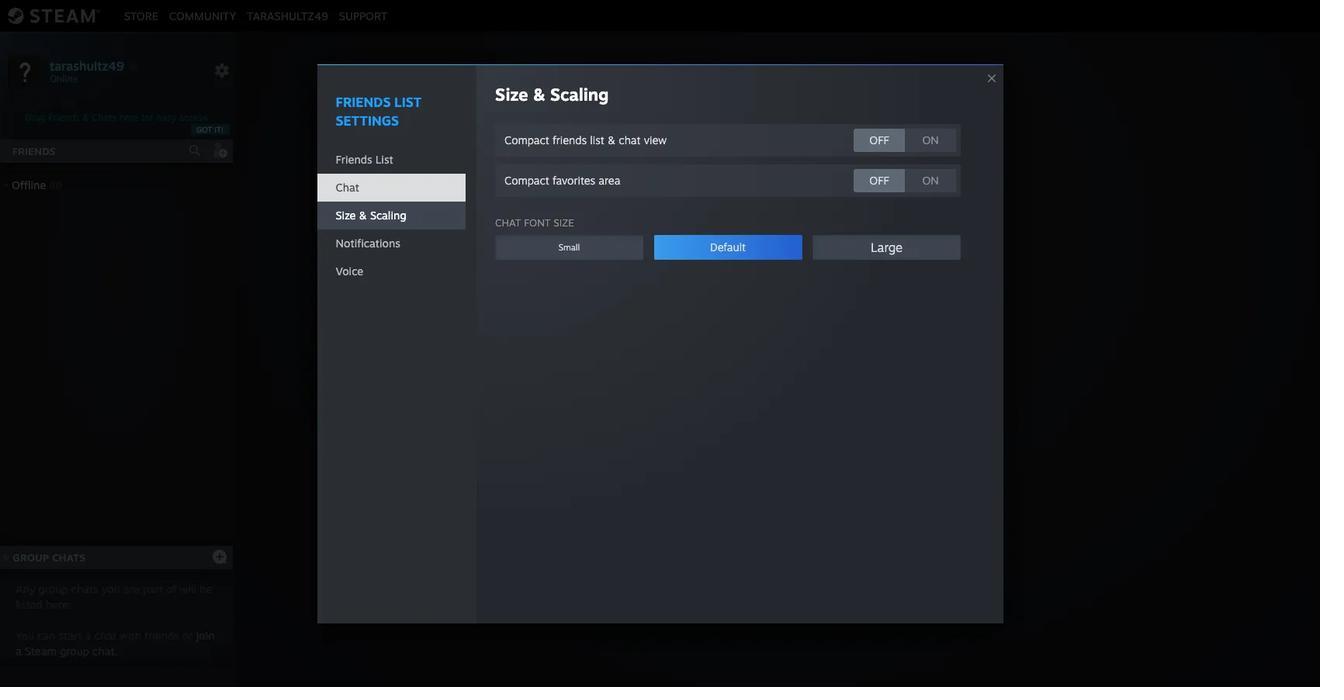 Task type: locate. For each thing, give the bounding box(es) containing it.
group
[[38, 583, 68, 596], [60, 645, 89, 658]]

any
[[16, 583, 35, 596]]

friends up settings at the left top of the page
[[336, 94, 391, 110]]

1 on from the top
[[923, 133, 939, 146]]

chats
[[71, 583, 99, 596]]

chat for a
[[94, 630, 117, 643]]

friends inside the friends list settings
[[336, 94, 391, 110]]

0 vertical spatial friends
[[553, 133, 587, 146]]

0 horizontal spatial scaling
[[370, 208, 407, 222]]

tarashultz49 left support link
[[247, 9, 328, 22]]

any group chats you are part of will be listed here.
[[16, 583, 212, 612]]

large button
[[813, 235, 961, 260]]

list for friends list settings
[[394, 94, 422, 110]]

can
[[37, 630, 55, 643]]

chat down friends list
[[336, 181, 359, 194]]

compact friends list & chat view
[[505, 133, 667, 146]]

0 vertical spatial tarashultz49
[[247, 9, 328, 22]]

collapse chats list image
[[0, 555, 18, 562]]

2 horizontal spatial a
[[704, 368, 711, 384]]

voice
[[336, 264, 364, 278]]

a right click
[[704, 368, 711, 384]]

1 horizontal spatial size & scaling
[[495, 83, 609, 104]]

compact favorites area
[[505, 174, 621, 187]]

1 vertical spatial group
[[60, 645, 89, 658]]

a down you
[[16, 645, 22, 658]]

1 horizontal spatial chat
[[619, 133, 641, 146]]

group right friend
[[770, 368, 805, 384]]

0 vertical spatial chats
[[92, 112, 117, 123]]

store link
[[119, 9, 164, 22]]

1 vertical spatial chat
[[94, 630, 117, 643]]

friends left list
[[553, 133, 587, 146]]

community link
[[164, 9, 242, 22]]

size & scaling up compact friends list & chat view
[[495, 83, 609, 104]]

0 vertical spatial list
[[394, 94, 422, 110]]

1 horizontal spatial group
[[770, 368, 805, 384]]

2 horizontal spatial chat
[[809, 368, 836, 384]]

size & scaling up notifications
[[336, 208, 407, 222]]

compact
[[505, 133, 550, 146], [505, 174, 550, 187]]

0 vertical spatial chat
[[619, 133, 641, 146]]

1 vertical spatial friends
[[145, 630, 179, 643]]

chat up chat.
[[94, 630, 117, 643]]

0 horizontal spatial tarashultz49
[[50, 58, 124, 73]]

font
[[524, 216, 551, 229]]

group inside join a steam group chat.
[[60, 645, 89, 658]]

1 off from the top
[[870, 133, 890, 146]]

compact up compact favorites area
[[505, 133, 550, 146]]

or
[[754, 368, 766, 384], [182, 630, 193, 643]]

start
[[59, 630, 82, 643]]

settings
[[336, 112, 399, 129]]

0 vertical spatial size & scaling
[[495, 83, 609, 104]]

1 horizontal spatial chats
[[92, 112, 117, 123]]

of
[[166, 583, 177, 596]]

0 vertical spatial or
[[754, 368, 766, 384]]

chat for &
[[619, 133, 641, 146]]

0 horizontal spatial a
[[16, 645, 22, 658]]

friend
[[715, 368, 751, 384]]

list inside the friends list settings
[[394, 94, 422, 110]]

a inside join a steam group chat.
[[16, 645, 22, 658]]

0 vertical spatial off
[[870, 133, 890, 146]]

1 horizontal spatial scaling
[[550, 83, 609, 104]]

friends list settings
[[336, 94, 422, 129]]

0 vertical spatial group
[[38, 583, 68, 596]]

1 vertical spatial chat
[[495, 216, 521, 229]]

chat left font
[[495, 216, 521, 229]]

1 horizontal spatial friends
[[553, 133, 587, 146]]

or right friend
[[754, 368, 766, 384]]

chat for chat
[[336, 181, 359, 194]]

off
[[870, 133, 890, 146], [870, 174, 890, 187]]

friends for friends
[[12, 145, 56, 158]]

0 horizontal spatial list
[[376, 153, 393, 166]]

start!
[[855, 368, 885, 384]]

2 on from the top
[[923, 174, 939, 187]]

chat
[[619, 133, 641, 146], [94, 630, 117, 643]]

off for compact favorites area
[[870, 174, 890, 187]]

& left here
[[82, 112, 89, 123]]

store
[[124, 9, 158, 22]]

0 vertical spatial compact
[[505, 133, 550, 146]]

group up any
[[13, 552, 49, 564]]

0 vertical spatial a
[[704, 368, 711, 384]]

0 horizontal spatial size & scaling
[[336, 208, 407, 222]]

or left join
[[182, 630, 193, 643]]

group
[[770, 368, 805, 384], [13, 552, 49, 564]]

2 vertical spatial a
[[16, 645, 22, 658]]

0 horizontal spatial chat
[[336, 181, 359, 194]]

easy
[[156, 112, 176, 123]]

compact up chat font size
[[505, 174, 550, 187]]

friends right with
[[145, 630, 179, 643]]

1 vertical spatial list
[[376, 153, 393, 166]]

part
[[143, 583, 163, 596]]

list
[[394, 94, 422, 110], [376, 153, 393, 166]]

&
[[533, 83, 546, 104], [82, 112, 89, 123], [608, 133, 616, 146], [359, 208, 367, 222]]

group up here.
[[38, 583, 68, 596]]

chat left to
[[809, 368, 836, 384]]

size
[[495, 83, 528, 104], [336, 208, 356, 222], [554, 216, 574, 229]]

create a group chat image
[[212, 549, 228, 565]]

tarashultz49 up drag friends & chats here for easy access
[[50, 58, 124, 73]]

chats
[[92, 112, 117, 123], [52, 552, 86, 564]]

chat
[[336, 181, 359, 194], [495, 216, 521, 229], [809, 368, 836, 384]]

friends down settings at the left top of the page
[[336, 153, 373, 166]]

scaling
[[550, 83, 609, 104], [370, 208, 407, 222]]

2 off from the top
[[870, 174, 890, 187]]

list down settings at the left top of the page
[[376, 153, 393, 166]]

0 vertical spatial on
[[923, 133, 939, 146]]

chats up chats
[[52, 552, 86, 564]]

1 vertical spatial off
[[870, 174, 890, 187]]

list up settings at the left top of the page
[[394, 94, 422, 110]]

list for friends list
[[376, 153, 393, 166]]

1 horizontal spatial tarashultz49
[[247, 9, 328, 22]]

1 horizontal spatial chat
[[495, 216, 521, 229]]

offline
[[12, 179, 46, 192]]

support
[[339, 9, 388, 22]]

0 horizontal spatial chat
[[94, 630, 117, 643]]

scaling up compact friends list & chat view
[[550, 83, 609, 104]]

friends down the drag
[[12, 145, 56, 158]]

on
[[923, 133, 939, 146], [923, 174, 939, 187]]

a for friend
[[704, 368, 711, 384]]

1 vertical spatial on
[[923, 174, 939, 187]]

1 vertical spatial group
[[13, 552, 49, 564]]

0 horizontal spatial chats
[[52, 552, 86, 564]]

tarashultz49
[[247, 9, 328, 22], [50, 58, 124, 73]]

chat left view
[[619, 133, 641, 146]]

0 vertical spatial chat
[[336, 181, 359, 194]]

chat font size
[[495, 216, 574, 229]]

a
[[704, 368, 711, 384], [85, 630, 91, 643], [16, 645, 22, 658]]

small
[[559, 242, 580, 253]]

0 horizontal spatial group
[[13, 552, 49, 564]]

1 vertical spatial or
[[182, 630, 193, 643]]

1 vertical spatial compact
[[505, 174, 550, 187]]

you
[[102, 583, 120, 596]]

notifications
[[336, 236, 401, 250]]

scaling up notifications
[[370, 208, 407, 222]]

list
[[590, 133, 605, 146]]

chats left here
[[92, 112, 117, 123]]

friends
[[336, 94, 391, 110], [48, 112, 80, 123], [12, 145, 56, 158], [336, 153, 373, 166]]

1 horizontal spatial list
[[394, 94, 422, 110]]

2 compact from the top
[[505, 174, 550, 187]]

listed
[[16, 599, 43, 612]]

& right list
[[608, 133, 616, 146]]

1 compact from the top
[[505, 133, 550, 146]]

here
[[119, 112, 139, 123]]

1 vertical spatial a
[[85, 630, 91, 643]]

size & scaling
[[495, 83, 609, 104], [336, 208, 407, 222]]

a right "start"
[[85, 630, 91, 643]]

click
[[673, 368, 701, 384]]

1 vertical spatial tarashultz49
[[50, 58, 124, 73]]

view
[[644, 133, 667, 146]]

group down "start"
[[60, 645, 89, 658]]

large
[[871, 240, 903, 255]]

friends
[[553, 133, 587, 146], [145, 630, 179, 643]]



Task type: vqa. For each thing, say whether or not it's contained in the screenshot.
Offline
yes



Task type: describe. For each thing, give the bounding box(es) containing it.
with
[[120, 630, 141, 643]]

0 horizontal spatial friends
[[145, 630, 179, 643]]

click a friend or group chat to start!
[[673, 368, 885, 384]]

& up notifications
[[359, 208, 367, 222]]

group chats
[[13, 552, 86, 564]]

0 vertical spatial group
[[770, 368, 805, 384]]

default
[[710, 240, 746, 254]]

& up compact friends list & chat view
[[533, 83, 546, 104]]

2 vertical spatial chat
[[809, 368, 836, 384]]

1 vertical spatial scaling
[[370, 208, 407, 222]]

off for compact friends list & chat view
[[870, 133, 890, 146]]

small button
[[495, 235, 644, 260]]

join a steam group chat. link
[[16, 630, 215, 658]]

friends right the drag
[[48, 112, 80, 123]]

group inside any group chats you are part of will be listed here.
[[38, 583, 68, 596]]

on for compact friends list & chat view
[[923, 133, 939, 146]]

join a steam group chat.
[[16, 630, 215, 658]]

you
[[16, 630, 34, 643]]

chat for chat font size
[[495, 216, 521, 229]]

1 horizontal spatial a
[[85, 630, 91, 643]]

0 horizontal spatial or
[[182, 630, 193, 643]]

access
[[179, 112, 208, 123]]

0 horizontal spatial size
[[336, 208, 356, 222]]

search my friends list image
[[188, 144, 202, 158]]

favorites
[[553, 174, 596, 187]]

1 horizontal spatial size
[[495, 83, 528, 104]]

you can start a chat with friends or
[[16, 630, 196, 643]]

community
[[169, 9, 236, 22]]

for
[[141, 112, 154, 123]]

are
[[123, 583, 139, 596]]

drag
[[25, 112, 46, 123]]

default button
[[654, 235, 803, 260]]

compact for compact friends list & chat view
[[505, 133, 550, 146]]

friends for friends list settings
[[336, 94, 391, 110]]

be
[[200, 583, 212, 596]]

friends list
[[336, 153, 393, 166]]

manage friends list settings image
[[214, 63, 230, 78]]

a for steam
[[16, 645, 22, 658]]

friends for friends list
[[336, 153, 373, 166]]

tarashultz49 link
[[242, 9, 334, 22]]

compact for compact favorites area
[[505, 174, 550, 187]]

here.
[[46, 599, 71, 612]]

drag friends & chats here for easy access
[[25, 112, 208, 123]]

area
[[599, 174, 621, 187]]

1 vertical spatial size & scaling
[[336, 208, 407, 222]]

to
[[839, 368, 851, 384]]

chat.
[[92, 645, 118, 658]]

add a friend image
[[211, 142, 228, 159]]

1 vertical spatial chats
[[52, 552, 86, 564]]

1 horizontal spatial or
[[754, 368, 766, 384]]

steam
[[25, 645, 57, 658]]

support link
[[334, 9, 393, 22]]

2 horizontal spatial size
[[554, 216, 574, 229]]

0 vertical spatial scaling
[[550, 83, 609, 104]]

will
[[180, 583, 196, 596]]

join
[[196, 630, 215, 643]]

on for compact favorites area
[[923, 174, 939, 187]]



